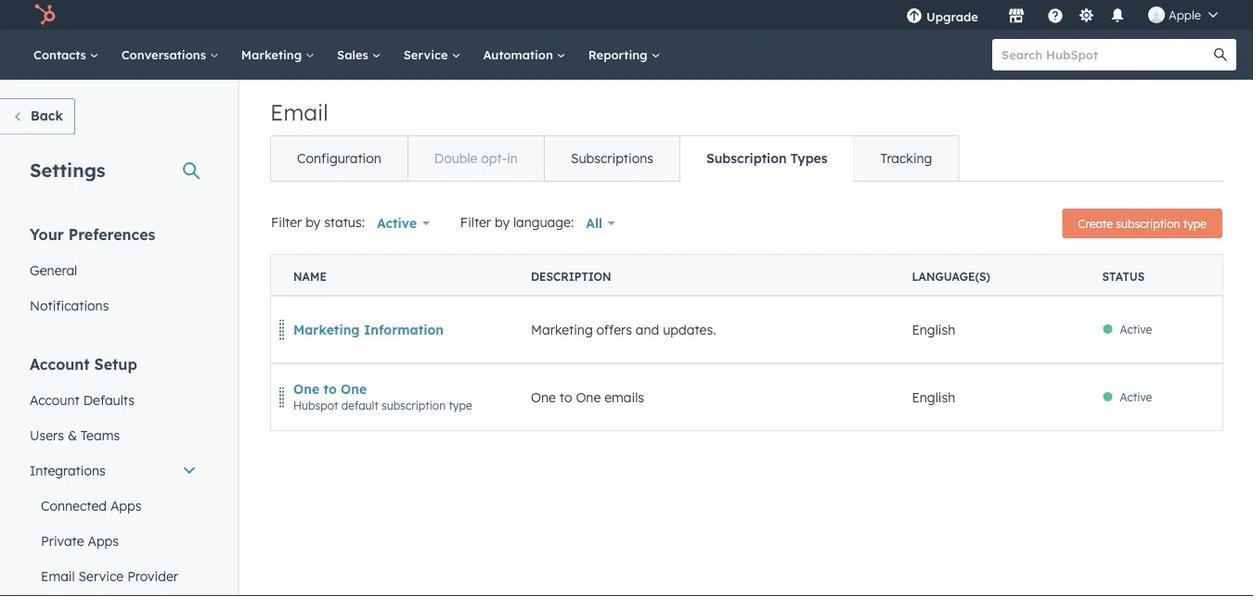 Task type: vqa. For each thing, say whether or not it's contained in the screenshot.
Automation link at the top left
yes



Task type: describe. For each thing, give the bounding box(es) containing it.
tracking link
[[854, 136, 958, 181]]

all button
[[574, 205, 627, 242]]

hubspot
[[293, 399, 338, 413]]

one to one hubspot default subscription type
[[293, 381, 472, 413]]

users & teams
[[30, 427, 120, 444]]

reporting
[[588, 47, 651, 62]]

account defaults link
[[19, 383, 208, 418]]

subscription inside one to one hubspot default subscription type
[[382, 399, 446, 413]]

your
[[30, 225, 64, 244]]

upgrade
[[926, 9, 978, 24]]

updates.
[[663, 322, 716, 338]]

description
[[531, 270, 611, 284]]

navigation containing configuration
[[270, 136, 959, 182]]

filter by language:
[[460, 214, 574, 230]]

upgrade image
[[906, 8, 923, 25]]

subscription types link
[[679, 136, 854, 181]]

emails
[[605, 390, 644, 406]]

&
[[68, 427, 77, 444]]

defaults
[[83, 392, 135, 408]]

subscriptions link
[[544, 136, 679, 181]]

integrations button
[[19, 453, 208, 489]]

0 vertical spatial service
[[403, 47, 452, 62]]

create subscription type
[[1078, 217, 1207, 231]]

active inside popup button
[[377, 215, 417, 232]]

subscription
[[706, 150, 787, 167]]

automation
[[483, 47, 557, 62]]

contacts link
[[22, 30, 110, 80]]

integrations
[[30, 463, 106, 479]]

email service provider link
[[19, 559, 208, 595]]

english for marketing offers and updates.
[[912, 322, 955, 338]]

conversations link
[[110, 30, 230, 80]]

account for account setup
[[30, 355, 90, 374]]

Search HubSpot search field
[[992, 39, 1220, 71]]

language(s)
[[912, 270, 990, 284]]

default
[[341, 399, 378, 413]]

reporting link
[[577, 30, 672, 80]]

subscriptions
[[571, 150, 653, 167]]

active button
[[365, 205, 442, 242]]

private apps
[[41, 533, 119, 550]]

sales link
[[326, 30, 392, 80]]

create
[[1078, 217, 1113, 231]]

by for status:
[[306, 214, 320, 230]]

notifications link
[[19, 288, 208, 324]]

private
[[41, 533, 84, 550]]

back link
[[0, 98, 75, 135]]

double opt-in link
[[407, 136, 544, 181]]

all
[[586, 215, 602, 232]]

marketplaces image
[[1008, 8, 1025, 25]]

marketing information
[[293, 322, 444, 338]]

settings link
[[1075, 5, 1098, 25]]

teams
[[81, 427, 120, 444]]

provider
[[127, 569, 178, 585]]

connected apps
[[41, 498, 142, 514]]

your preferences element
[[19, 224, 208, 324]]

connected
[[41, 498, 107, 514]]

setup
[[94, 355, 137, 374]]

marketing for marketing
[[241, 47, 305, 62]]

and
[[636, 322, 659, 338]]

help image
[[1047, 8, 1064, 25]]

sales
[[337, 47, 372, 62]]

double opt-in
[[434, 150, 518, 167]]

service link
[[392, 30, 472, 80]]

account for account defaults
[[30, 392, 80, 408]]

search button
[[1205, 39, 1236, 71]]

menu containing apple
[[893, 0, 1231, 30]]

your preferences
[[30, 225, 155, 244]]

language:
[[513, 214, 574, 230]]

notifications image
[[1109, 8, 1126, 25]]

active for one to one emails
[[1120, 391, 1152, 405]]

status:
[[324, 214, 365, 230]]

apple button
[[1137, 0, 1229, 30]]

private apps link
[[19, 524, 208, 559]]

notifications
[[30, 298, 109, 314]]

subscription inside button
[[1116, 217, 1180, 231]]



Task type: locate. For each thing, give the bounding box(es) containing it.
1 filter from the left
[[271, 214, 302, 230]]

english for one to one emails
[[912, 390, 955, 406]]

type inside button
[[1183, 217, 1207, 231]]

0 vertical spatial active
[[377, 215, 417, 232]]

0 vertical spatial type
[[1183, 217, 1207, 231]]

marketing for marketing offers and updates.
[[531, 322, 593, 338]]

0 horizontal spatial service
[[78, 569, 124, 585]]

active for marketing offers and updates.
[[1120, 323, 1152, 337]]

account defaults
[[30, 392, 135, 408]]

help button
[[1040, 0, 1071, 30]]

name
[[293, 270, 327, 284]]

1 horizontal spatial to
[[560, 390, 572, 406]]

apple
[[1169, 7, 1201, 22]]

subscription types
[[706, 150, 828, 167]]

1 vertical spatial subscription
[[382, 399, 446, 413]]

hubspot image
[[33, 4, 56, 26]]

email for email
[[270, 98, 328, 126]]

1 english from the top
[[912, 322, 955, 338]]

1 horizontal spatial email
[[270, 98, 328, 126]]

1 vertical spatial email
[[41, 569, 75, 585]]

0 horizontal spatial subscription
[[382, 399, 446, 413]]

account up users
[[30, 392, 80, 408]]

one to one emails
[[531, 390, 644, 406]]

by for language:
[[495, 214, 510, 230]]

0 vertical spatial apps
[[110, 498, 142, 514]]

general
[[30, 262, 77, 278]]

by left status:
[[306, 214, 320, 230]]

0 horizontal spatial type
[[449, 399, 472, 413]]

in
[[507, 150, 518, 167]]

marketing left sales
[[241, 47, 305, 62]]

opt-
[[481, 150, 507, 167]]

service
[[403, 47, 452, 62], [78, 569, 124, 585]]

filter down double opt-in link
[[460, 214, 491, 230]]

account setup element
[[19, 354, 208, 597]]

apps for connected apps
[[110, 498, 142, 514]]

contacts
[[33, 47, 90, 62]]

0 horizontal spatial by
[[306, 214, 320, 230]]

2 filter from the left
[[460, 214, 491, 230]]

information
[[364, 322, 444, 338]]

service inside the account setup element
[[78, 569, 124, 585]]

one to one button
[[293, 381, 367, 398]]

to for emails
[[560, 390, 572, 406]]

filter
[[271, 214, 302, 230], [460, 214, 491, 230]]

marketing
[[241, 47, 305, 62], [293, 322, 360, 338], [531, 322, 593, 338]]

automation link
[[472, 30, 577, 80]]

one
[[293, 381, 319, 398], [341, 381, 367, 398], [531, 390, 556, 406], [576, 390, 601, 406]]

1 horizontal spatial filter
[[460, 214, 491, 230]]

2 english from the top
[[912, 390, 955, 406]]

marketplaces button
[[997, 0, 1036, 30]]

account
[[30, 355, 90, 374], [30, 392, 80, 408]]

menu
[[893, 0, 1231, 30]]

0 vertical spatial email
[[270, 98, 328, 126]]

double
[[434, 150, 477, 167]]

email down private
[[41, 569, 75, 585]]

apps
[[110, 498, 142, 514], [88, 533, 119, 550]]

offers
[[597, 322, 632, 338]]

filter left status:
[[271, 214, 302, 230]]

configuration link
[[271, 136, 407, 181]]

email for email service provider
[[41, 569, 75, 585]]

tracking
[[881, 150, 932, 167]]

to for hubspot
[[323, 381, 337, 398]]

navigation
[[270, 136, 959, 182]]

service down private apps link
[[78, 569, 124, 585]]

email up configuration
[[270, 98, 328, 126]]

marketing offers and updates.
[[531, 322, 716, 338]]

notifications button
[[1102, 0, 1133, 30]]

type
[[1183, 217, 1207, 231], [449, 399, 472, 413]]

subscription right create
[[1116, 217, 1180, 231]]

users
[[30, 427, 64, 444]]

1 vertical spatial english
[[912, 390, 955, 406]]

1 vertical spatial apps
[[88, 533, 119, 550]]

types
[[790, 150, 828, 167]]

marketing information button
[[293, 322, 444, 338]]

subscription
[[1116, 217, 1180, 231], [382, 399, 446, 413]]

subscription right 'default'
[[382, 399, 446, 413]]

0 vertical spatial account
[[30, 355, 90, 374]]

english
[[912, 322, 955, 338], [912, 390, 955, 406]]

account setup
[[30, 355, 137, 374]]

1 vertical spatial account
[[30, 392, 80, 408]]

1 vertical spatial active
[[1120, 323, 1152, 337]]

email
[[270, 98, 328, 126], [41, 569, 75, 585]]

filter by status:
[[271, 214, 365, 230]]

to inside one to one hubspot default subscription type
[[323, 381, 337, 398]]

connected apps link
[[19, 489, 208, 524]]

1 by from the left
[[306, 214, 320, 230]]

bob builder image
[[1148, 6, 1165, 23]]

settings
[[30, 158, 105, 181]]

1 vertical spatial type
[[449, 399, 472, 413]]

by left the language:
[[495, 214, 510, 230]]

hubspot link
[[22, 4, 70, 26]]

apps down the integrations button
[[110, 498, 142, 514]]

2 by from the left
[[495, 214, 510, 230]]

0 horizontal spatial email
[[41, 569, 75, 585]]

1 vertical spatial service
[[78, 569, 124, 585]]

2 vertical spatial active
[[1120, 391, 1152, 405]]

email inside the account setup element
[[41, 569, 75, 585]]

settings image
[[1078, 8, 1095, 25]]

0 vertical spatial subscription
[[1116, 217, 1180, 231]]

to
[[323, 381, 337, 398], [560, 390, 572, 406]]

email service provider
[[41, 569, 178, 585]]

1 horizontal spatial service
[[403, 47, 452, 62]]

conversations
[[121, 47, 210, 62]]

1 horizontal spatial type
[[1183, 217, 1207, 231]]

account up account defaults
[[30, 355, 90, 374]]

type inside one to one hubspot default subscription type
[[449, 399, 472, 413]]

1 horizontal spatial by
[[495, 214, 510, 230]]

apps up email service provider at the bottom
[[88, 533, 119, 550]]

apps for private apps
[[88, 533, 119, 550]]

users & teams link
[[19, 418, 208, 453]]

back
[[31, 108, 63, 124]]

create subscription type button
[[1062, 209, 1223, 239]]

marketing down the name
[[293, 322, 360, 338]]

to left the "emails"
[[560, 390, 572, 406]]

1 account from the top
[[30, 355, 90, 374]]

service right sales link
[[403, 47, 452, 62]]

to up hubspot
[[323, 381, 337, 398]]

0 vertical spatial english
[[912, 322, 955, 338]]

marketing left offers in the bottom of the page
[[531, 322, 593, 338]]

0 horizontal spatial filter
[[271, 214, 302, 230]]

1 horizontal spatial subscription
[[1116, 217, 1180, 231]]

marketing for marketing information
[[293, 322, 360, 338]]

preferences
[[68, 225, 155, 244]]

0 horizontal spatial to
[[323, 381, 337, 398]]

configuration
[[297, 150, 381, 167]]

2 account from the top
[[30, 392, 80, 408]]

status
[[1102, 270, 1145, 284]]

marketing link
[[230, 30, 326, 80]]

general link
[[19, 253, 208, 288]]

filter for filter by status:
[[271, 214, 302, 230]]

active
[[377, 215, 417, 232], [1120, 323, 1152, 337], [1120, 391, 1152, 405]]

filter for filter by language:
[[460, 214, 491, 230]]

search image
[[1214, 48, 1227, 61]]



